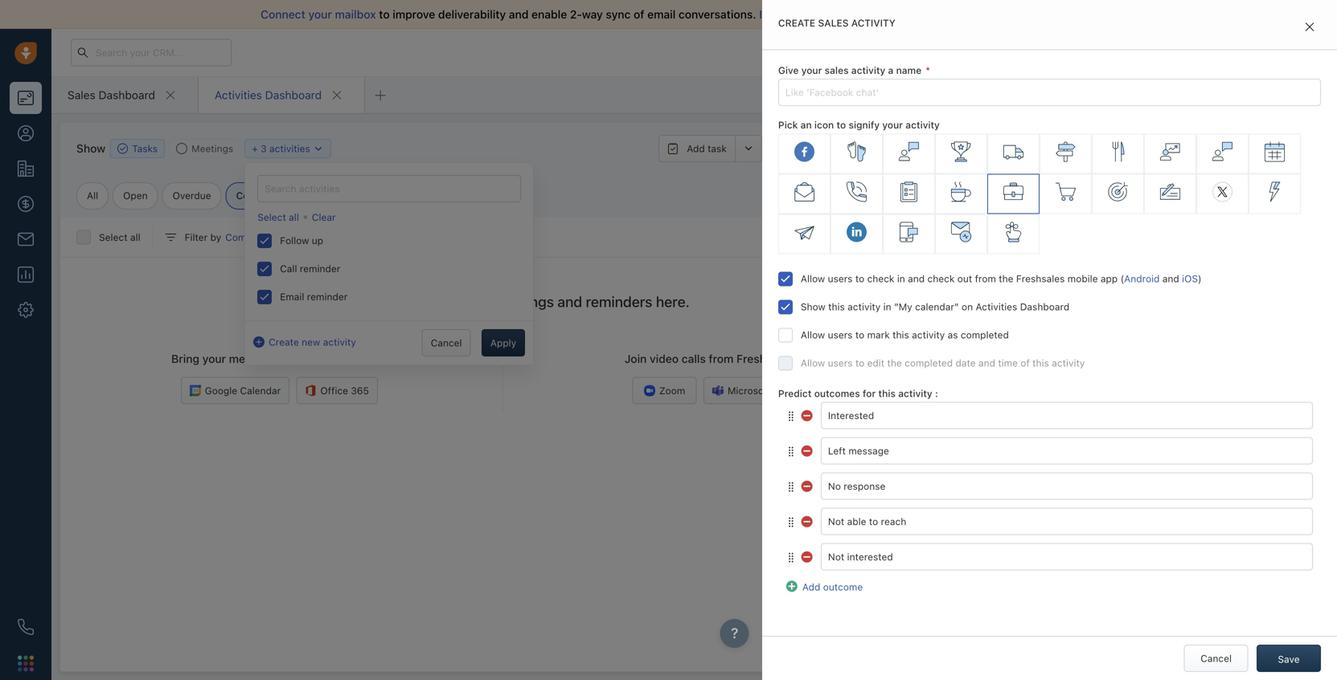 Task type: describe. For each thing, give the bounding box(es) containing it.
ends
[[947, 47, 968, 57]]

plans
[[1080, 47, 1105, 58]]

explore
[[1042, 47, 1077, 58]]

activity down the name
[[906, 120, 940, 131]]

data
[[869, 8, 893, 21]]

apply
[[490, 338, 516, 349]]

minus filled image for 2nd ui drag handle icon from the bottom
[[801, 479, 814, 492]]

2 check from the left
[[927, 273, 955, 284]]

plus filled image
[[786, 579, 799, 592]]

icon
[[814, 120, 834, 131]]

give
[[778, 65, 799, 76]]

explore plans
[[1042, 47, 1105, 58]]

open
[[123, 190, 148, 201]]

allow users to check in and check out from the freshsales mobile app ( android and ios )
[[801, 273, 1202, 284]]

0 vertical spatial google calendar button
[[960, 222, 1069, 241]]

overdue
[[173, 190, 211, 201]]

microsoft for microsoft teams button to the left
[[728, 386, 771, 397]]

1 vertical spatial calendar
[[1025, 205, 1066, 217]]

allow for allow users to mark this activity as completed
[[801, 329, 825, 341]]

view activity goals
[[842, 195, 929, 206]]

0 horizontal spatial microsoft teams button
[[703, 378, 812, 405]]

in for "my
[[883, 301, 891, 313]]

activity left as
[[912, 329, 945, 341]]

select all link
[[257, 211, 299, 224]]

and left ios link
[[1162, 273, 1179, 284]]

conversations.
[[679, 8, 756, 21]]

365
[[351, 386, 369, 397]]

activity right time
[[1052, 358, 1085, 369]]

Search your CRM... text field
[[71, 39, 232, 66]]

add meeting button
[[766, 135, 861, 162]]

goals
[[904, 195, 929, 206]]

send email image
[[1187, 48, 1198, 58]]

scratch.
[[1061, 8, 1105, 21]]

activities
[[269, 143, 310, 154]]

activity up mark
[[848, 301, 881, 313]]

1 horizontal spatial calendar
[[1019, 226, 1060, 237]]

mailbox
[[335, 8, 376, 21]]

allow for allow users to check in and check out from the freshsales mobile app ( android and ios )
[[801, 273, 825, 284]]

add for add outcome
[[802, 582, 820, 593]]

0 vertical spatial activities
[[215, 88, 262, 102]]

and left enable
[[509, 8, 529, 21]]

all inside select all link
[[289, 212, 299, 223]]

21
[[980, 47, 990, 57]]

start
[[1006, 8, 1031, 21]]

show this activity in "my calendar" on activities dashboard
[[801, 301, 1070, 313]]

1 horizontal spatial completed
[[961, 329, 1009, 341]]

teams for microsoft teams button to the left
[[773, 386, 803, 397]]

users for mark
[[828, 329, 853, 341]]

phone element
[[10, 612, 42, 644]]

configure
[[1106, 126, 1151, 137]]

edit
[[867, 358, 885, 369]]

and up "my
[[908, 273, 925, 284]]

0 horizontal spatial select
[[99, 232, 128, 243]]

1 horizontal spatial google
[[984, 226, 1017, 237]]

18:00
[[964, 632, 990, 643]]

app
[[1101, 273, 1118, 284]]

improve
[[393, 8, 435, 21]]

you
[[911, 8, 930, 21]]

office
[[320, 386, 348, 397]]

video
[[650, 352, 679, 366]]

phone image
[[18, 620, 34, 636]]

1 vertical spatial google
[[205, 386, 237, 397]]

signify
[[849, 120, 880, 131]]

completed date button
[[221, 231, 320, 244]]

add task
[[687, 143, 727, 154]]

"my
[[894, 301, 912, 313]]

0 vertical spatial )
[[301, 190, 305, 201]]

configure widgets
[[1106, 126, 1189, 137]]

android link
[[1124, 273, 1160, 284]]

this left "my
[[828, 301, 845, 313]]

mobile
[[1068, 273, 1098, 284]]

08 mar
[[964, 339, 1002, 352]]

0 horizontal spatial from
[[709, 352, 734, 366]]

14:00
[[964, 439, 990, 450]]

completed ( 0 )
[[236, 190, 305, 201]]

activity left so on the right top
[[851, 17, 895, 29]]

reminder for email reminder
[[307, 292, 348, 303]]

tasks,
[[450, 293, 489, 311]]

1 ui drag handle image from the top
[[786, 411, 796, 422]]

your for give your sales activity a name
[[801, 65, 822, 76]]

teams for topmost microsoft teams button
[[1099, 280, 1128, 291]]

1 vertical spatial google calendar button
[[181, 378, 290, 405]]

follow up
[[280, 235, 323, 247]]

my calendar
[[964, 164, 1029, 178]]

zoom for microsoft teams button to the left
[[659, 386, 685, 397]]

3 ui drag handle image from the top
[[786, 517, 796, 529]]

0 vertical spatial calendar
[[983, 164, 1029, 178]]

activities dashboard
[[215, 88, 322, 102]]

reminders
[[586, 293, 652, 311]]

create
[[269, 337, 299, 348]]

users for edit
[[828, 358, 853, 369]]

to left edit
[[855, 358, 864, 369]]

widgets
[[1154, 126, 1189, 137]]

outcome
[[823, 582, 863, 593]]

this down edit
[[878, 388, 896, 399]]

minus filled image for 3rd ui drag handle icon from the top
[[801, 514, 814, 527]]

filter by
[[185, 232, 221, 243]]

activity right new
[[323, 337, 356, 348]]

out
[[957, 273, 972, 284]]

add meeting
[[794, 143, 852, 154]]

time
[[998, 358, 1018, 369]]

cancel for apply
[[431, 338, 462, 349]]

suite for join video calls from freshsales suite
[[797, 352, 824, 366]]

tasks
[[132, 143, 158, 154]]

find
[[316, 293, 344, 311]]

0 vertical spatial the
[[999, 273, 1013, 284]]

all
[[87, 190, 98, 201]]

sales down create sales activity
[[825, 65, 849, 76]]

2 ui drag handle image from the top
[[786, 553, 796, 564]]

an
[[801, 120, 812, 131]]

users for check
[[828, 273, 853, 284]]

0 vertical spatial all
[[797, 8, 809, 21]]

to up allow users to mark this activity as completed
[[855, 273, 864, 284]]

+ 3 activities button
[[245, 139, 331, 158]]

reminder for call reminder
[[300, 263, 340, 275]]

clear link
[[312, 211, 336, 224]]

connect for connect your calendar
[[960, 205, 999, 217]]

in for 21
[[970, 47, 978, 57]]

freshsales for bring your meetings into freshsales suite
[[304, 352, 361, 366]]

activities inside dialog
[[976, 301, 1017, 313]]

import all your sales data link
[[759, 8, 896, 21]]

days
[[992, 47, 1012, 57]]

this right mark
[[893, 329, 909, 341]]

connect your calendar
[[960, 205, 1066, 217]]

upcoming
[[381, 293, 446, 311]]

0 horizontal spatial select all
[[99, 232, 140, 243]]

create sales activity
[[778, 17, 895, 29]]

freshsales inside dialog
[[1016, 273, 1065, 284]]

zoom button for topmost microsoft teams button
[[960, 276, 1025, 295]]

2 ui drag handle image from the top
[[786, 482, 796, 493]]

calls
[[682, 352, 706, 366]]

view
[[842, 195, 865, 206]]

name
[[896, 65, 922, 76]]

google calendar for top google calendar button
[[984, 226, 1060, 237]]

by
[[210, 232, 221, 243]]

freshsales for join video calls from freshsales suite
[[737, 352, 794, 366]]

dashboard for activities dashboard
[[265, 88, 322, 102]]

have
[[964, 8, 989, 21]]

for inside dialog
[[863, 388, 876, 399]]

activity left a
[[851, 65, 885, 76]]

allow users to mark this activity as completed
[[801, 329, 1009, 341]]

0 vertical spatial meetings
[[493, 293, 554, 311]]

from inside tab panel
[[975, 273, 996, 284]]

new
[[302, 337, 320, 348]]

1 horizontal spatial select
[[257, 212, 286, 223]]

connect your mailbox link
[[261, 8, 379, 21]]

add for add task
[[687, 143, 705, 154]]

0 vertical spatial microsoft teams button
[[1029, 276, 1137, 295]]

create
[[778, 17, 815, 29]]

dashboard inside tab panel
[[1020, 301, 1070, 313]]

your for connect your calendar
[[1002, 205, 1023, 217]]

your for connect your mailbox to improve deliverability and enable 2-way sync of email conversations. import all your sales data so you don't have to start from scratch.
[[308, 8, 332, 21]]



Task type: vqa. For each thing, say whether or not it's contained in the screenshot.
Meetings
yes



Task type: locate. For each thing, give the bounding box(es) containing it.
2 horizontal spatial all
[[797, 8, 809, 21]]

tab panel
[[762, 0, 1337, 681]]

freshsales up predict
[[737, 352, 794, 366]]

completed for completed ( 0 )
[[236, 190, 287, 201]]

add inside dialog
[[802, 582, 820, 593]]

completed date
[[225, 232, 298, 243]]

allow for allow users to edit the completed date and time of this activity
[[801, 358, 825, 369]]

dashboard for sales dashboard
[[99, 88, 155, 102]]

0 horizontal spatial date
[[278, 232, 298, 243]]

2 vertical spatial users
[[828, 358, 853, 369]]

the right edit
[[887, 358, 902, 369]]

google down bring your meetings into freshsales suite
[[205, 386, 237, 397]]

1 vertical spatial google calendar
[[205, 386, 281, 397]]

here.
[[656, 293, 690, 311]]

0 vertical spatial google calendar
[[984, 226, 1060, 237]]

Search activities text field
[[257, 175, 521, 203]]

tab panel containing create sales activity
[[762, 0, 1337, 681]]

google down connect your calendar
[[984, 226, 1017, 237]]

into
[[281, 352, 301, 366]]

1 minus filled image from the top
[[801, 444, 814, 457]]

0 vertical spatial cancel button
[[422, 330, 471, 357]]

minus filled image up add outcome link
[[801, 550, 814, 563]]

1 allow from the top
[[801, 273, 825, 284]]

zoom button down video
[[632, 378, 697, 405]]

1 vertical spatial meetings
[[229, 352, 278, 366]]

0 horizontal spatial microsoft
[[728, 386, 771, 397]]

ui drag handle image
[[786, 411, 796, 422], [786, 482, 796, 493], [786, 517, 796, 529]]

1 suite from the left
[[364, 352, 391, 366]]

1 vertical spatial allow
[[801, 329, 825, 341]]

2 minus filled image from the top
[[801, 550, 814, 563]]

0 horizontal spatial in
[[883, 301, 891, 313]]

cancel
[[431, 338, 462, 349], [1201, 654, 1232, 665]]

0 horizontal spatial teams
[[773, 386, 803, 397]]

import
[[759, 8, 794, 21]]

0 vertical spatial date
[[278, 232, 298, 243]]

email
[[647, 8, 676, 21]]

date down select all link
[[278, 232, 298, 243]]

2 vertical spatial ui drag handle image
[[786, 517, 796, 529]]

0 horizontal spatial )
[[301, 190, 305, 201]]

show for show
[[76, 142, 106, 155]]

0 horizontal spatial google
[[205, 386, 237, 397]]

explore plans link
[[1033, 43, 1114, 62]]

1 users from the top
[[828, 273, 853, 284]]

0 vertical spatial show
[[76, 142, 106, 155]]

of
[[634, 8, 644, 21], [1021, 358, 1030, 369]]

2 horizontal spatial in
[[970, 47, 978, 57]]

0 vertical spatial from
[[1034, 8, 1058, 21]]

show for show this activity in "my calendar" on activities dashboard
[[801, 301, 826, 313]]

0 vertical spatial zoom
[[987, 280, 1013, 291]]

1 check from the left
[[867, 273, 894, 284]]

add down an
[[794, 143, 812, 154]]

1 vertical spatial ui drag handle image
[[786, 553, 796, 564]]

1 vertical spatial select
[[99, 232, 128, 243]]

0 horizontal spatial freshsales
[[304, 352, 361, 366]]

0 horizontal spatial for
[[320, 232, 333, 243]]

to right mailbox
[[379, 8, 390, 21]]

meeting
[[815, 143, 852, 154]]

dashboard right sales
[[99, 88, 155, 102]]

0 horizontal spatial completed
[[905, 358, 953, 369]]

1 horizontal spatial in
[[897, 273, 905, 284]]

create new activity link
[[253, 335, 356, 350]]

select all up the completed date button
[[257, 212, 299, 223]]

0 vertical spatial select all
[[257, 212, 299, 223]]

3 users from the top
[[828, 358, 853, 369]]

calendar down bring your meetings into freshsales suite
[[240, 386, 281, 397]]

0 vertical spatial completed
[[236, 190, 287, 201]]

sales left data
[[839, 8, 866, 21]]

1 horizontal spatial for
[[863, 388, 876, 399]]

enable
[[532, 8, 567, 21]]

dialog containing create sales activity
[[762, 0, 1337, 681]]

1 vertical spatial calendar
[[240, 386, 281, 397]]

3 minus filled image from the top
[[801, 514, 814, 527]]

save
[[1278, 654, 1300, 666]]

1 horizontal spatial check
[[927, 273, 955, 284]]

1 vertical spatial )
[[1198, 273, 1202, 284]]

1 vertical spatial in
[[897, 273, 905, 284]]

what's new image
[[1222, 46, 1233, 57]]

select up the completed date button
[[257, 212, 286, 223]]

1 horizontal spatial from
[[975, 273, 996, 284]]

down image
[[313, 144, 324, 155]]

1 horizontal spatial all
[[289, 212, 299, 223]]

your down the my calendar
[[1002, 205, 1023, 217]]

from
[[1034, 8, 1058, 21], [975, 273, 996, 284], [709, 352, 734, 366]]

call
[[280, 263, 297, 275]]

in up "my
[[897, 273, 905, 284]]

in left "my
[[883, 301, 891, 313]]

your right bring
[[202, 352, 226, 366]]

google calendar down bring your meetings into freshsales suite
[[205, 386, 281, 397]]

0 vertical spatial minus filled image
[[801, 408, 814, 421]]

teams
[[1099, 280, 1128, 291], [773, 386, 803, 397]]

0 vertical spatial calendar
[[1019, 226, 1060, 237]]

meetings down the create
[[229, 352, 278, 366]]

minus filled image
[[801, 444, 814, 457], [801, 550, 814, 563]]

cancel for save
[[1201, 654, 1232, 665]]

dashboard up activities
[[265, 88, 322, 102]]

zoom button for microsoft teams button to the left
[[632, 378, 697, 405]]

zoom button up on
[[960, 276, 1025, 295]]

0 vertical spatial select
[[257, 212, 286, 223]]

add right plus filled icon
[[802, 582, 820, 593]]

teams left outcomes
[[773, 386, 803, 397]]

your left mailbox
[[308, 8, 332, 21]]

Give your sales activity a name text field
[[778, 79, 1321, 106]]

2 minus filled image from the top
[[801, 479, 814, 492]]

dialog
[[762, 0, 1337, 681]]

google calendar button down bring your meetings into freshsales suite
[[181, 378, 290, 405]]

cancel button
[[422, 330, 471, 357], [1184, 646, 1248, 673]]

1 vertical spatial connect
[[960, 205, 999, 217]]

microsoft for topmost microsoft teams button
[[1053, 280, 1096, 291]]

2 suite from the left
[[797, 352, 824, 366]]

microsoft teams for topmost microsoft teams button
[[1053, 280, 1128, 291]]

google calendar button down connect your calendar
[[960, 222, 1069, 241]]

1 vertical spatial zoom button
[[632, 378, 697, 405]]

activity right view
[[867, 195, 901, 206]]

( right app at the top of the page
[[1120, 273, 1124, 284]]

1 vertical spatial users
[[828, 329, 853, 341]]

0 horizontal spatial activities
[[215, 88, 262, 102]]

date inside tab panel
[[956, 358, 976, 369]]

1 vertical spatial completed
[[905, 358, 953, 369]]

calendar
[[983, 164, 1029, 178], [1025, 205, 1066, 217]]

all right import
[[797, 8, 809, 21]]

and down 08 mar at the right of page
[[978, 358, 995, 369]]

1 horizontal spatial meetings
[[493, 293, 554, 311]]

2 users from the top
[[828, 329, 853, 341]]

cancel inside dialog
[[1201, 654, 1232, 665]]

more
[[878, 143, 901, 154]]

select down open
[[99, 232, 128, 243]]

users left mark
[[828, 329, 853, 341]]

on
[[962, 301, 973, 313]]

1 vertical spatial of
[[1021, 358, 1030, 369]]

save button
[[1257, 646, 1321, 673]]

1 vertical spatial completed
[[225, 232, 275, 243]]

sales dashboard
[[68, 88, 155, 102]]

2 vertical spatial from
[[709, 352, 734, 366]]

and left reminders
[[558, 293, 582, 311]]

None text field
[[821, 473, 1313, 500], [821, 508, 1313, 536], [821, 544, 1313, 571], [821, 473, 1313, 500], [821, 508, 1313, 536], [821, 544, 1313, 571]]

reminder down up
[[300, 263, 340, 275]]

microsoft down join video calls from freshsales suite
[[728, 386, 771, 397]]

minus filled image for third ui drag handle icon from the bottom
[[801, 408, 814, 421]]

1 vertical spatial the
[[887, 358, 902, 369]]

zoom
[[987, 280, 1013, 291], [659, 386, 685, 397]]

0 vertical spatial (
[[291, 190, 295, 201]]

to left start at top right
[[992, 8, 1003, 21]]

completed up :
[[905, 358, 953, 369]]

cancel button down tasks, at the left
[[422, 330, 471, 357]]

sales
[[68, 88, 95, 102]]

all down open
[[130, 232, 140, 243]]

( up select all link
[[291, 190, 295, 201]]

1 vertical spatial show
[[801, 301, 826, 313]]

don't
[[933, 8, 961, 21]]

1 vertical spatial microsoft teams button
[[703, 378, 812, 405]]

0 horizontal spatial zoom button
[[632, 378, 697, 405]]

0 vertical spatial teams
[[1099, 280, 1128, 291]]

1 horizontal spatial freshsales
[[737, 352, 794, 366]]

google calendar down connect your calendar
[[984, 226, 1060, 237]]

calendar down the my calendar
[[1025, 205, 1066, 217]]

filter
[[185, 232, 208, 243]]

activity inside "link"
[[867, 195, 901, 206]]

add
[[687, 143, 705, 154], [794, 143, 812, 154], [802, 582, 820, 593]]

connect for connect your mailbox to improve deliverability and enable 2-way sync of email conversations. import all your sales data so you don't have to start from scratch.
[[261, 8, 305, 21]]

0 vertical spatial of
[[634, 8, 644, 21]]

the right out
[[999, 273, 1013, 284]]

1 horizontal spatial (
[[1120, 273, 1124, 284]]

0 vertical spatial microsoft
[[1053, 280, 1096, 291]]

dashboard down mobile
[[1020, 301, 1070, 313]]

connect down "my"
[[960, 205, 999, 217]]

add for add meeting
[[794, 143, 812, 154]]

cancel button for save
[[1184, 646, 1248, 673]]

zoom right out
[[987, 280, 1013, 291]]

to left mark
[[855, 329, 864, 341]]

for down 'clear' link at the top of the page
[[320, 232, 333, 243]]

2 vertical spatial in
[[883, 301, 891, 313]]

of right sync
[[634, 8, 644, 21]]

0 horizontal spatial suite
[[364, 352, 391, 366]]

suite up 365
[[364, 352, 391, 366]]

from right start at top right
[[1034, 8, 1058, 21]]

1 vertical spatial cancel
[[1201, 654, 1232, 665]]

:
[[935, 388, 938, 399]]

zoom button
[[960, 276, 1025, 295], [632, 378, 697, 405]]

of inside tab panel
[[1021, 358, 1030, 369]]

users up outcomes
[[828, 358, 853, 369]]

0 vertical spatial google
[[984, 226, 1017, 237]]

outcomes
[[814, 388, 860, 399]]

1 horizontal spatial show
[[801, 301, 826, 313]]

your right find
[[348, 293, 377, 311]]

08
[[964, 339, 979, 352]]

your for find your upcoming tasks, meetings and reminders here.
[[348, 293, 377, 311]]

predict outcomes for this activity :
[[778, 388, 938, 399]]

cancel button for apply
[[422, 330, 471, 357]]

1 horizontal spatial google calendar button
[[960, 222, 1069, 241]]

2 vertical spatial minus filled image
[[801, 514, 814, 527]]

1 horizontal spatial zoom button
[[960, 276, 1025, 295]]

date down 08
[[956, 358, 976, 369]]

ui drag handle image down predict
[[786, 447, 796, 458]]

create new activity
[[269, 337, 356, 348]]

minus filled image
[[801, 408, 814, 421], [801, 479, 814, 492], [801, 514, 814, 527]]

suite up predict
[[797, 352, 824, 366]]

your right give
[[801, 65, 822, 76]]

1 horizontal spatial date
[[956, 358, 976, 369]]

this right time
[[1032, 358, 1049, 369]]

up
[[312, 235, 323, 247]]

ios link
[[1182, 273, 1198, 284]]

freshworks switcher image
[[18, 656, 34, 672]]

16:00
[[964, 536, 990, 547]]

sales right create at the top right
[[818, 17, 849, 29]]

add outcome link
[[786, 579, 863, 593]]

microsoft teams
[[1053, 280, 1128, 291], [728, 386, 803, 397]]

2 horizontal spatial from
[[1034, 8, 1058, 21]]

completed inside button
[[225, 232, 275, 243]]

users down view
[[828, 273, 853, 284]]

0 horizontal spatial all
[[130, 232, 140, 243]]

google calendar for bottom google calendar button
[[205, 386, 281, 397]]

completed for completed date
[[225, 232, 275, 243]]

0 vertical spatial cancel
[[431, 338, 462, 349]]

1 vertical spatial teams
[[773, 386, 803, 397]]

join video calls from freshsales suite
[[625, 352, 824, 366]]

connect
[[261, 8, 305, 21], [960, 205, 999, 217]]

of right time
[[1021, 358, 1030, 369]]

1 vertical spatial reminder
[[307, 292, 348, 303]]

1 horizontal spatial microsoft teams
[[1053, 280, 1128, 291]]

3
[[261, 143, 267, 154]]

reminder
[[300, 263, 340, 275], [307, 292, 348, 303]]

your trial ends in 21 days
[[906, 47, 1012, 57]]

for
[[320, 232, 333, 243], [863, 388, 876, 399]]

minus filled image for 2nd ui drag handle image
[[801, 550, 814, 563]]

0 horizontal spatial meetings
[[229, 352, 278, 366]]

2 horizontal spatial freshsales
[[1016, 273, 1065, 284]]

cancel down tasks, at the left
[[431, 338, 462, 349]]

ui drag handle image
[[786, 447, 796, 458], [786, 553, 796, 564]]

1 vertical spatial minus filled image
[[801, 479, 814, 492]]

give your sales activity a name
[[778, 65, 922, 76]]

calendar down connect your calendar
[[1019, 226, 1060, 237]]

email reminder
[[280, 292, 348, 303]]

1 minus filled image from the top
[[801, 408, 814, 421]]

add left task
[[687, 143, 705, 154]]

microsoft
[[1053, 280, 1096, 291], [728, 386, 771, 397]]

freshsales left mobile
[[1016, 273, 1065, 284]]

select all down open
[[99, 232, 140, 243]]

1 vertical spatial activities
[[976, 301, 1017, 313]]

apply button
[[482, 330, 525, 357]]

office 365
[[320, 386, 369, 397]]

android
[[1124, 273, 1160, 284]]

your for bring your meetings into freshsales suite
[[202, 352, 226, 366]]

to right icon
[[837, 120, 846, 131]]

0 vertical spatial ui drag handle image
[[786, 411, 796, 422]]

( inside dialog
[[1120, 273, 1124, 284]]

1 horizontal spatial google calendar
[[984, 226, 1060, 237]]

meetings up apply button
[[493, 293, 554, 311]]

check up "my
[[867, 273, 894, 284]]

1 vertical spatial ui drag handle image
[[786, 482, 796, 493]]

2 allow from the top
[[801, 329, 825, 341]]

activities down allow users to check in and check out from the freshsales mobile app ( android and ios )
[[976, 301, 1017, 313]]

your
[[906, 47, 926, 57]]

calendar"
[[915, 301, 959, 313]]

meetings
[[493, 293, 554, 311], [229, 352, 278, 366]]

calendar
[[1019, 226, 1060, 237], [240, 386, 281, 397]]

1 vertical spatial date
[[956, 358, 976, 369]]

allow
[[801, 273, 825, 284], [801, 329, 825, 341], [801, 358, 825, 369]]

dashboard
[[99, 88, 155, 102], [265, 88, 322, 102], [1020, 301, 1070, 313]]

check left out
[[927, 273, 955, 284]]

ui drag handle image up plus filled icon
[[786, 553, 796, 564]]

minus filled image for second ui drag handle image from the bottom of the dialog containing create sales activity
[[801, 444, 814, 457]]

1 horizontal spatial zoom
[[987, 280, 1013, 291]]

deliverability
[[438, 8, 506, 21]]

completed right by
[[225, 232, 275, 243]]

) inside dialog
[[1198, 273, 1202, 284]]

3 allow from the top
[[801, 358, 825, 369]]

cancel button left save button
[[1184, 646, 1248, 673]]

1 horizontal spatial of
[[1021, 358, 1030, 369]]

suite for bring your meetings into freshsales suite
[[364, 352, 391, 366]]

activities up +
[[215, 88, 262, 102]]

my
[[964, 164, 980, 178]]

zoom down video
[[659, 386, 685, 397]]

show inside tab panel
[[801, 301, 826, 313]]

2 vertical spatial all
[[130, 232, 140, 243]]

+ 3 activities link
[[252, 141, 324, 156]]

zoom for topmost microsoft teams button
[[987, 280, 1013, 291]]

1 ui drag handle image from the top
[[786, 447, 796, 458]]

find your upcoming tasks, meetings and reminders here.
[[316, 293, 690, 311]]

None text field
[[821, 402, 1313, 430], [821, 438, 1313, 465], [821, 402, 1313, 430], [821, 438, 1313, 465]]

1 vertical spatial from
[[975, 273, 996, 284]]

users
[[828, 273, 853, 284], [828, 329, 853, 341], [828, 358, 853, 369]]

1 horizontal spatial select all
[[257, 212, 299, 223]]

0 vertical spatial reminder
[[300, 263, 340, 275]]

ios
[[1182, 273, 1198, 284]]

sync
[[606, 8, 631, 21]]

add task button
[[659, 135, 735, 162]]

all down 0
[[289, 212, 299, 223]]

1 horizontal spatial teams
[[1099, 280, 1128, 291]]

0 vertical spatial for
[[320, 232, 333, 243]]

cancel button inside tab panel
[[1184, 646, 1248, 673]]

1 vertical spatial cancel button
[[1184, 646, 1248, 673]]

your right import
[[812, 8, 836, 21]]

activity left :
[[898, 388, 932, 399]]

1 vertical spatial (
[[1120, 273, 1124, 284]]

0 horizontal spatial the
[[887, 358, 902, 369]]

+ 3 activities
[[252, 143, 310, 154]]

(
[[291, 190, 295, 201], [1120, 273, 1124, 284]]

date inside the completed date button
[[278, 232, 298, 243]]

completed
[[961, 329, 1009, 341], [905, 358, 953, 369]]

from right "calls"
[[709, 352, 734, 366]]

your up more
[[882, 120, 903, 131]]

1 horizontal spatial cancel
[[1201, 654, 1232, 665]]

join
[[625, 352, 647, 366]]

add outcome
[[802, 582, 863, 593]]

completed up select all link
[[236, 190, 287, 201]]

trial
[[928, 47, 944, 57]]

0 horizontal spatial google calendar button
[[181, 378, 290, 405]]

microsoft teams for microsoft teams button to the left
[[728, 386, 803, 397]]

microsoft left app at the top of the page
[[1053, 280, 1096, 291]]

for down edit
[[863, 388, 876, 399]]

13:00
[[964, 391, 990, 402]]



